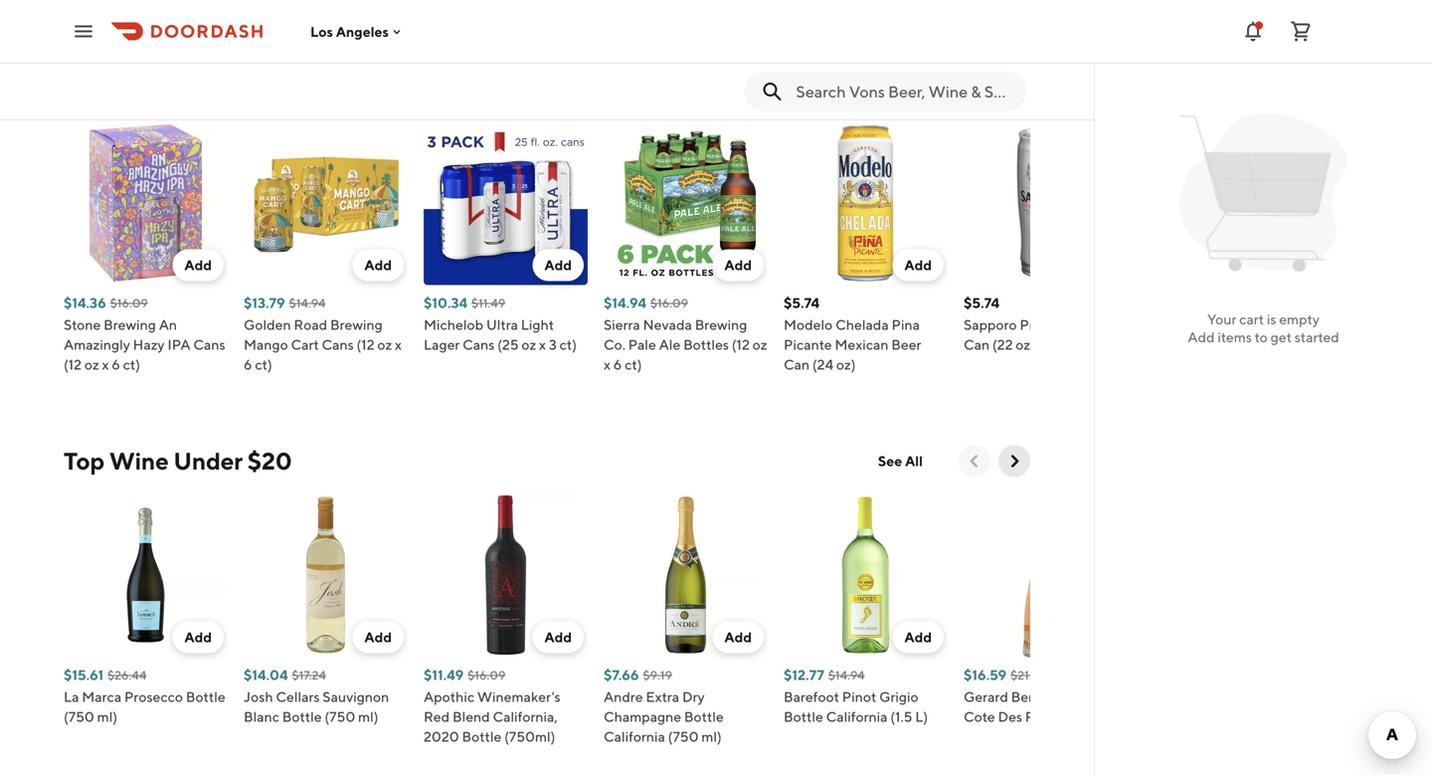 Task type: describe. For each thing, give the bounding box(es) containing it.
$9.19
[[643, 668, 673, 682]]

(750 inside $14.04 $17.24 josh cellars sauvignon blanc bottle (750 ml)
[[325, 708, 355, 725]]

(750 inside $16.59 $21.84 gerard bertrand rose cote des roses (750 ml)
[[1066, 708, 1097, 725]]

(22
[[993, 336, 1013, 353]]

$14.36 $16.09 stone brewing an amazingly hazy ipa cans (12 oz x 6 ct)
[[64, 295, 225, 373]]

open menu image
[[72, 19, 96, 43]]

lager
[[424, 336, 460, 353]]

oz inside $14.94 $16.09 sierra nevada brewing co. pale ale bottles (12 oz x 6 ct)
[[753, 336, 768, 353]]

started
[[1295, 329, 1340, 345]]

x inside "$13.79 $14.94 golden road brewing mango cart cans (12 oz x 6 ct)"
[[395, 336, 402, 353]]

ml) inside $16.59 $21.84 gerard bertrand rose cote des roses (750 ml)
[[1100, 708, 1120, 725]]

josh cellars sauvignon blanc bottle (750 ml) image
[[244, 493, 408, 657]]

pina
[[892, 316, 920, 333]]

$5.74 for $5.74 modelo chelada pina picante mexican beer can (24 oz)
[[784, 295, 820, 311]]

wine
[[109, 447, 169, 475]]

$14.94 $16.09 sierra nevada brewing co. pale ale bottles (12 oz x 6 ct)
[[604, 295, 768, 373]]

$5.74 sapporo premium beer can (22 oz)
[[964, 295, 1111, 353]]

picante
[[784, 336, 832, 353]]

x inside $14.94 $16.09 sierra nevada brewing co. pale ale bottles (12 oz x 6 ct)
[[604, 356, 611, 373]]

(750 inside $7.66 $9.19 andre extra dry champagne bottle california (750 ml)
[[668, 728, 699, 745]]

$26.44
[[108, 668, 147, 682]]

items
[[1218, 329, 1253, 345]]

Search Vons Beer, Wine & Spirits search field
[[796, 81, 1011, 102]]

oz) inside $5.74 modelo chelada pina picante mexican beer can (24 oz)
[[837, 356, 856, 373]]

mango
[[244, 336, 288, 353]]

add for $14.94 $16.09 sierra nevada brewing co. pale ale bottles (12 oz x 6 ct)
[[725, 257, 752, 273]]

top wine under $20
[[64, 447, 292, 475]]

red
[[424, 708, 450, 725]]

$20
[[248, 447, 292, 475]]

cans inside '$10.34 $11.49 michelob ultra light lager cans (25 oz x 3 ct)'
[[463, 336, 495, 353]]

(24
[[813, 356, 834, 373]]

your
[[1208, 311, 1237, 327]]

andre
[[604, 689, 643, 705]]

previous button of carousel image for second see all link from the top
[[965, 451, 985, 471]]

prosecco
[[124, 689, 183, 705]]

modelo
[[784, 316, 833, 333]]

$16.09 for $14.36
[[110, 296, 148, 310]]

add for $14.36 $16.09 stone brewing an amazingly hazy ipa cans (12 oz x 6 ct)
[[184, 257, 212, 273]]

$16.59 $21.84 gerard bertrand rose cote des roses (750 ml)
[[964, 667, 1120, 725]]

cellars
[[276, 689, 320, 705]]

6 inside "$13.79 $14.94 golden road brewing mango cart cans (12 oz x 6 ct)"
[[244, 356, 252, 373]]

2 see all link from the top
[[866, 445, 935, 477]]

bottle inside $12.77 $14.94 barefoot pinot grigio bottle california (1.5 l)
[[784, 708, 824, 725]]

stone
[[64, 316, 101, 333]]

josh
[[244, 689, 273, 705]]

pinot
[[843, 689, 877, 705]]

add for $11.49 $16.09 apothic winemaker's red blend  california, 2020 bottle (750ml)
[[545, 629, 572, 645]]

des
[[998, 708, 1023, 725]]

$16.09 for $11.49
[[468, 668, 506, 682]]

rose
[[1071, 689, 1102, 705]]

an
[[159, 316, 177, 333]]

(750 inside $15.61 $26.44 la marca prosecco bottle (750 ml)
[[64, 708, 94, 725]]

ml) inside $7.66 $9.19 andre extra dry champagne bottle california (750 ml)
[[702, 728, 722, 745]]

grigio
[[880, 689, 919, 705]]

cote
[[964, 708, 996, 725]]

(12 for stone brewing an amazingly hazy ipa cans (12 oz x 6 ct)
[[64, 356, 82, 373]]

mexican
[[835, 336, 889, 353]]

x inside '$10.34 $11.49 michelob ultra light lager cans (25 oz x 3 ct)'
[[539, 336, 546, 353]]

all for second see all link from the top
[[905, 453, 923, 469]]

(12 for sierra nevada brewing co. pale ale bottles (12 oz x 6 ct)
[[732, 336, 750, 353]]

is
[[1267, 311, 1277, 327]]

brewing for golden
[[330, 316, 383, 333]]

cans inside "$13.79 $14.94 golden road brewing mango cart cans (12 oz x 6 ct)"
[[322, 336, 354, 353]]

add inside your cart is empty add items to get started
[[1188, 329, 1215, 345]]

champagne
[[604, 708, 682, 725]]

ultra
[[487, 316, 518, 333]]

$14.04 $17.24 josh cellars sauvignon blanc bottle (750 ml)
[[244, 667, 389, 725]]

sapporo
[[964, 316, 1017, 333]]

empty
[[1280, 311, 1320, 327]]

los
[[310, 23, 333, 40]]

$15.61
[[64, 667, 104, 683]]

6 for amazingly
[[112, 356, 120, 373]]

brewing for sierra
[[695, 316, 748, 333]]

0 items, open order cart image
[[1289, 19, 1313, 43]]

dry
[[682, 689, 705, 705]]

$14.04
[[244, 667, 288, 683]]

$10.34 $11.49 michelob ultra light lager cans (25 oz x 3 ct)
[[424, 295, 577, 353]]

blanc
[[244, 708, 280, 725]]

$17.24
[[292, 668, 326, 682]]

blend
[[453, 708, 490, 725]]

oz) inside $5.74 sapporo premium beer can (22 oz)
[[1016, 336, 1036, 353]]

los angeles button
[[310, 23, 405, 40]]

top wine under $20 link
[[64, 445, 292, 477]]

$16.59
[[964, 667, 1007, 683]]

l)
[[916, 708, 928, 725]]

cart
[[1240, 311, 1265, 327]]

ipa
[[168, 336, 191, 353]]

sauvignon
[[323, 689, 389, 705]]

ml) inside $15.61 $26.44 la marca prosecco bottle (750 ml)
[[97, 708, 118, 725]]

$12.77
[[784, 667, 825, 683]]

extra
[[646, 689, 680, 705]]

california inside $7.66 $9.19 andre extra dry champagne bottle california (750 ml)
[[604, 728, 666, 745]]

all for second see all link from the bottom of the page
[[905, 81, 923, 97]]

see all for second see all link from the top
[[878, 453, 923, 469]]

add for $5.74 modelo chelada pina picante mexican beer can (24 oz)
[[905, 257, 932, 273]]

add for $13.79 $14.94 golden road brewing mango cart cans (12 oz x 6 ct)
[[365, 257, 392, 273]]

bertrand
[[1012, 689, 1068, 705]]

stone brewing an amazingly hazy ipa cans (12 oz x 6 ct) image
[[64, 121, 228, 285]]

next button of carousel image for previous button of carousel icon related to second see all link from the top
[[1005, 451, 1025, 471]]

(25
[[498, 336, 519, 353]]

golden
[[244, 316, 291, 333]]

$11.49 $16.09 apothic winemaker's red blend  california, 2020 bottle (750ml)
[[424, 667, 561, 745]]



Task type: vqa. For each thing, say whether or not it's contained in the screenshot.


Task type: locate. For each thing, give the bounding box(es) containing it.
apothic
[[424, 689, 475, 705]]

bottle down dry
[[684, 708, 724, 725]]

2 horizontal spatial 6
[[614, 356, 622, 373]]

$10.34
[[424, 295, 468, 311]]

bottle right prosecco
[[186, 689, 226, 705]]

brewing inside $14.36 $16.09 stone brewing an amazingly hazy ipa cans (12 oz x 6 ct)
[[104, 316, 156, 333]]

chelada
[[836, 316, 889, 333]]

notification bell image
[[1242, 19, 1266, 43]]

top
[[64, 447, 105, 475]]

previous button of carousel image for second see all link from the bottom of the page
[[965, 79, 985, 99]]

x left 3
[[539, 336, 546, 353]]

$16.09
[[110, 296, 148, 310], [651, 296, 689, 310], [468, 668, 506, 682]]

next button of carousel image for previous button of carousel icon for second see all link from the bottom of the page
[[1005, 79, 1025, 99]]

cans
[[193, 336, 225, 353], [322, 336, 354, 353], [463, 336, 495, 353]]

bottles
[[684, 336, 729, 353]]

$12.77 $14.94 barefoot pinot grigio bottle california (1.5 l)
[[784, 667, 928, 725]]

marca
[[82, 689, 122, 705]]

oz inside "$13.79 $14.94 golden road brewing mango cart cans (12 oz x 6 ct)"
[[377, 336, 392, 353]]

$14.94
[[604, 295, 647, 311], [289, 296, 326, 310], [829, 668, 865, 682]]

1 $5.74 from the left
[[784, 295, 820, 311]]

ct)
[[560, 336, 577, 353], [123, 356, 140, 373], [255, 356, 272, 373], [625, 356, 642, 373]]

nevada
[[643, 316, 692, 333]]

ct) down hazy
[[123, 356, 140, 373]]

0 horizontal spatial (12
[[64, 356, 82, 373]]

add
[[184, 257, 212, 273], [365, 257, 392, 273], [545, 257, 572, 273], [725, 257, 752, 273], [905, 257, 932, 273], [1188, 329, 1215, 345], [184, 629, 212, 645], [365, 629, 392, 645], [545, 629, 572, 645], [725, 629, 752, 645], [905, 629, 932, 645]]

1 vertical spatial all
[[905, 453, 923, 469]]

california down champagne on the left of page
[[604, 728, 666, 745]]

beer inside $5.74 sapporo premium beer can (22 oz)
[[1081, 316, 1111, 333]]

6 inside $14.94 $16.09 sierra nevada brewing co. pale ale bottles (12 oz x 6 ct)
[[614, 356, 622, 373]]

beer inside $5.74 modelo chelada pina picante mexican beer can (24 oz)
[[892, 336, 922, 353]]

2020
[[424, 728, 459, 745]]

ct) right 3
[[560, 336, 577, 353]]

oz left picante
[[753, 336, 768, 353]]

2 previous button of carousel image from the top
[[965, 451, 985, 471]]

add for $14.04 $17.24 josh cellars sauvignon blanc bottle (750 ml)
[[365, 629, 392, 645]]

modelo chelada pina picante mexican beer can (24 oz) image
[[784, 121, 948, 285]]

premium
[[1020, 316, 1078, 333]]

brewing inside "$13.79 $14.94 golden road brewing mango cart cans (12 oz x 6 ct)"
[[330, 316, 383, 333]]

1 horizontal spatial beer
[[1081, 316, 1111, 333]]

1 cans from the left
[[193, 336, 225, 353]]

(1.5
[[891, 708, 913, 725]]

1 6 from the left
[[112, 356, 120, 373]]

oz down amazingly
[[84, 356, 99, 373]]

$7.66 $9.19 andre extra dry champagne bottle california (750 ml)
[[604, 667, 724, 745]]

2 horizontal spatial brewing
[[695, 316, 748, 333]]

see all for second see all link from the bottom of the page
[[878, 81, 923, 97]]

x down amazingly
[[102, 356, 109, 373]]

can down sapporo
[[964, 336, 990, 353]]

$16.09 for $14.94
[[651, 296, 689, 310]]

bottle inside $14.04 $17.24 josh cellars sauvignon blanc bottle (750 ml)
[[282, 708, 322, 725]]

$5.74 inside $5.74 sapporo premium beer can (22 oz)
[[964, 295, 1000, 311]]

angeles
[[336, 23, 389, 40]]

cart
[[291, 336, 319, 353]]

1 vertical spatial $11.49
[[424, 667, 464, 683]]

(750ml)
[[505, 728, 556, 745]]

sierra nevada brewing co. pale ale bottles (12 oz x 6 ct) image
[[604, 121, 768, 285]]

(750 down sauvignon
[[325, 708, 355, 725]]

can
[[964, 336, 990, 353], [784, 356, 810, 373]]

california inside $12.77 $14.94 barefoot pinot grigio bottle california (1.5 l)
[[826, 708, 888, 725]]

0 horizontal spatial can
[[784, 356, 810, 373]]

brewing up bottles
[[695, 316, 748, 333]]

$16.09 inside $11.49 $16.09 apothic winemaker's red blend  california, 2020 bottle (750ml)
[[468, 668, 506, 682]]

apothic winemaker's red blend  california, 2020 bottle (750ml) image
[[424, 493, 588, 657]]

1 horizontal spatial $16.09
[[468, 668, 506, 682]]

6 down amazingly
[[112, 356, 120, 373]]

can inside $5.74 sapporo premium beer can (22 oz)
[[964, 336, 990, 353]]

1 horizontal spatial oz)
[[1016, 336, 1036, 353]]

(12 inside $14.94 $16.09 sierra nevada brewing co. pale ale bottles (12 oz x 6 ct)
[[732, 336, 750, 353]]

0 horizontal spatial oz)
[[837, 356, 856, 373]]

(750 down la
[[64, 708, 94, 725]]

$14.94 for barefoot pinot grigio bottle california (1.5 l)
[[829, 668, 865, 682]]

1 brewing from the left
[[104, 316, 156, 333]]

$14.94 up pinot
[[829, 668, 865, 682]]

$7.66
[[604, 667, 639, 683]]

2 horizontal spatial (12
[[732, 336, 750, 353]]

oz inside $14.36 $16.09 stone brewing an amazingly hazy ipa cans (12 oz x 6 ct)
[[84, 356, 99, 373]]

0 vertical spatial can
[[964, 336, 990, 353]]

1 horizontal spatial $14.94
[[604, 295, 647, 311]]

6 down co.
[[614, 356, 622, 373]]

brewing up hazy
[[104, 316, 156, 333]]

1 horizontal spatial can
[[964, 336, 990, 353]]

0 vertical spatial previous button of carousel image
[[965, 79, 985, 99]]

ct) down pale
[[625, 356, 642, 373]]

ct) inside '$10.34 $11.49 michelob ultra light lager cans (25 oz x 3 ct)'
[[560, 336, 577, 353]]

to
[[1255, 329, 1268, 345]]

6 down the mango
[[244, 356, 252, 373]]

$11.49 inside $11.49 $16.09 apothic winemaker's red blend  california, 2020 bottle (750ml)
[[424, 667, 464, 683]]

2 horizontal spatial cans
[[463, 336, 495, 353]]

1 vertical spatial previous button of carousel image
[[965, 451, 985, 471]]

2 $5.74 from the left
[[964, 295, 1000, 311]]

$14.94 inside "$13.79 $14.94 golden road brewing mango cart cans (12 oz x 6 ct)"
[[289, 296, 326, 310]]

$5.74 up sapporo
[[964, 295, 1000, 311]]

add for $12.77 $14.94 barefoot pinot grigio bottle california (1.5 l)
[[905, 629, 932, 645]]

x left lager
[[395, 336, 402, 353]]

la marca prosecco bottle (750 ml) image
[[64, 493, 228, 657]]

road
[[294, 316, 328, 333]]

oz) right (22
[[1016, 336, 1036, 353]]

oz inside '$10.34 $11.49 michelob ultra light lager cans (25 oz x 3 ct)'
[[522, 336, 537, 353]]

$14.36
[[64, 295, 106, 311]]

$11.49 up ultra
[[472, 296, 506, 310]]

gerard
[[964, 689, 1009, 705]]

0 vertical spatial see all
[[878, 81, 923, 97]]

0 horizontal spatial california
[[604, 728, 666, 745]]

$5.74
[[784, 295, 820, 311], [964, 295, 1000, 311]]

bottle down blend
[[462, 728, 502, 745]]

brewing
[[104, 316, 156, 333], [330, 316, 383, 333], [695, 316, 748, 333]]

1 see all from the top
[[878, 81, 923, 97]]

amazingly
[[64, 336, 130, 353]]

1 horizontal spatial 6
[[244, 356, 252, 373]]

1 vertical spatial see all
[[878, 453, 923, 469]]

(12 right cart
[[357, 336, 375, 353]]

1 next button of carousel image from the top
[[1005, 79, 1025, 99]]

your cart is empty add items to get started
[[1188, 311, 1340, 345]]

2 see all from the top
[[878, 453, 923, 469]]

(750 down rose
[[1066, 708, 1097, 725]]

california
[[826, 708, 888, 725], [604, 728, 666, 745]]

0 vertical spatial oz)
[[1016, 336, 1036, 353]]

(12 inside $14.36 $16.09 stone brewing an amazingly hazy ipa cans (12 oz x 6 ct)
[[64, 356, 82, 373]]

$5.74 modelo chelada pina picante mexican beer can (24 oz)
[[784, 295, 922, 373]]

next button of carousel image
[[1005, 79, 1025, 99], [1005, 451, 1025, 471]]

ml) down sauvignon
[[358, 708, 379, 725]]

barefoot
[[784, 689, 840, 705]]

0 vertical spatial beer
[[1081, 316, 1111, 333]]

0 vertical spatial see
[[878, 81, 903, 97]]

$13.79 $14.94 golden road brewing mango cart cans (12 oz x 6 ct)
[[244, 295, 402, 373]]

oz right (25
[[522, 336, 537, 353]]

2 horizontal spatial $14.94
[[829, 668, 865, 682]]

ml) down marca
[[97, 708, 118, 725]]

1 vertical spatial next button of carousel image
[[1005, 451, 1025, 471]]

(12 down amazingly
[[64, 356, 82, 373]]

cans right cart
[[322, 336, 354, 353]]

bottle inside $15.61 $26.44 la marca prosecco bottle (750 ml)
[[186, 689, 226, 705]]

2 all from the top
[[905, 453, 923, 469]]

ml) inside $14.04 $17.24 josh cellars sauvignon blanc bottle (750 ml)
[[358, 708, 379, 725]]

6 for co.
[[614, 356, 622, 373]]

(750 down dry
[[668, 728, 699, 745]]

california down pinot
[[826, 708, 888, 725]]

0 vertical spatial $11.49
[[472, 296, 506, 310]]

1 see from the top
[[878, 81, 903, 97]]

ml) down dry
[[702, 728, 722, 745]]

0 vertical spatial all
[[905, 81, 923, 97]]

1 vertical spatial oz)
[[837, 356, 856, 373]]

$15.61 $26.44 la marca prosecco bottle (750 ml)
[[64, 667, 226, 725]]

andre extra dry champagne bottle california (750 ml) image
[[604, 493, 768, 657]]

california,
[[493, 708, 558, 725]]

1 vertical spatial beer
[[892, 336, 922, 353]]

bottle down cellars
[[282, 708, 322, 725]]

ct) down the mango
[[255, 356, 272, 373]]

$16.09 inside $14.94 $16.09 sierra nevada brewing co. pale ale bottles (12 oz x 6 ct)
[[651, 296, 689, 310]]

$5.74 up modelo on the right
[[784, 295, 820, 311]]

2 horizontal spatial $16.09
[[651, 296, 689, 310]]

1 horizontal spatial california
[[826, 708, 888, 725]]

0 horizontal spatial $16.09
[[110, 296, 148, 310]]

get
[[1271, 329, 1292, 345]]

michelob ultra light lager cans (25 oz x 3 ct) image
[[424, 121, 588, 285]]

add for $15.61 $26.44 la marca prosecco bottle (750 ml)
[[184, 629, 212, 645]]

1 horizontal spatial $5.74
[[964, 295, 1000, 311]]

see for second see all link from the top
[[878, 453, 903, 469]]

co.
[[604, 336, 626, 353]]

beer
[[1081, 316, 1111, 333], [892, 336, 922, 353]]

barefoot pinot grigio bottle california (1.5 l) image
[[784, 493, 948, 657]]

1 vertical spatial see
[[878, 453, 903, 469]]

3 cans from the left
[[463, 336, 495, 353]]

1 previous button of carousel image from the top
[[965, 79, 985, 99]]

x
[[395, 336, 402, 353], [539, 336, 546, 353], [102, 356, 109, 373], [604, 356, 611, 373]]

under
[[174, 447, 243, 475]]

$14.94 inside $12.77 $14.94 barefoot pinot grigio bottle california (1.5 l)
[[829, 668, 865, 682]]

oz) right (24 at the right top
[[837, 356, 856, 373]]

1 vertical spatial can
[[784, 356, 810, 373]]

can down picante
[[784, 356, 810, 373]]

1 see all link from the top
[[866, 73, 935, 105]]

previous button of carousel image
[[965, 79, 985, 99], [965, 451, 985, 471]]

$13.79
[[244, 295, 285, 311]]

0 horizontal spatial $11.49
[[424, 667, 464, 683]]

0 vertical spatial next button of carousel image
[[1005, 79, 1025, 99]]

roses
[[1026, 708, 1063, 725]]

hazy
[[133, 336, 165, 353]]

golden road brewing mango cart cans (12 oz x 6 ct) image
[[244, 121, 408, 285]]

1 horizontal spatial $11.49
[[472, 296, 506, 310]]

ct) inside "$13.79 $14.94 golden road brewing mango cart cans (12 oz x 6 ct)"
[[255, 356, 272, 373]]

0 vertical spatial california
[[826, 708, 888, 725]]

1 horizontal spatial brewing
[[330, 316, 383, 333]]

1 vertical spatial california
[[604, 728, 666, 745]]

bottle inside $11.49 $16.09 apothic winemaker's red blend  california, 2020 bottle (750ml)
[[462, 728, 502, 745]]

$21.84
[[1011, 668, 1047, 682]]

ale
[[659, 336, 681, 353]]

oz)
[[1016, 336, 1036, 353], [837, 356, 856, 373]]

bottle inside $7.66 $9.19 andre extra dry champagne bottle california (750 ml)
[[684, 708, 724, 725]]

2 cans from the left
[[322, 336, 354, 353]]

(12 inside "$13.79 $14.94 golden road brewing mango cart cans (12 oz x 6 ct)"
[[357, 336, 375, 353]]

add for $7.66 $9.19 andre extra dry champagne bottle california (750 ml)
[[725, 629, 752, 645]]

bottle down barefoot
[[784, 708, 824, 725]]

6
[[112, 356, 120, 373], [244, 356, 252, 373], [614, 356, 622, 373]]

0 vertical spatial see all link
[[866, 73, 935, 105]]

3
[[549, 336, 557, 353]]

0 horizontal spatial beer
[[892, 336, 922, 353]]

x down co.
[[604, 356, 611, 373]]

0 horizontal spatial 6
[[112, 356, 120, 373]]

3 brewing from the left
[[695, 316, 748, 333]]

0 horizontal spatial brewing
[[104, 316, 156, 333]]

ct) inside $14.94 $16.09 sierra nevada brewing co. pale ale bottles (12 oz x 6 ct)
[[625, 356, 642, 373]]

add for $10.34 $11.49 michelob ultra light lager cans (25 oz x 3 ct)
[[545, 257, 572, 273]]

see for second see all link from the bottom of the page
[[878, 81, 903, 97]]

see all link
[[866, 73, 935, 105], [866, 445, 935, 477]]

la
[[64, 689, 79, 705]]

x inside $14.36 $16.09 stone brewing an amazingly hazy ipa cans (12 oz x 6 ct)
[[102, 356, 109, 373]]

1 vertical spatial see all link
[[866, 445, 935, 477]]

cans right ipa
[[193, 336, 225, 353]]

cans left (25
[[463, 336, 495, 353]]

oz left lager
[[377, 336, 392, 353]]

0 horizontal spatial cans
[[193, 336, 225, 353]]

beer right premium
[[1081, 316, 1111, 333]]

brewing inside $14.94 $16.09 sierra nevada brewing co. pale ale bottles (12 oz x 6 ct)
[[695, 316, 748, 333]]

1 horizontal spatial (12
[[357, 336, 375, 353]]

$14.94 for golden road brewing mango cart cans (12 oz x 6 ct)
[[289, 296, 326, 310]]

$14.94 up sierra
[[604, 295, 647, 311]]

beer down pina
[[892, 336, 922, 353]]

2 next button of carousel image from the top
[[1005, 451, 1025, 471]]

empty retail cart image
[[1171, 99, 1358, 287]]

sierra
[[604, 316, 641, 333]]

pale
[[629, 336, 656, 353]]

$16.09 up winemaker's
[[468, 668, 506, 682]]

1 all from the top
[[905, 81, 923, 97]]

$5.74 for $5.74 sapporo premium beer can (22 oz)
[[964, 295, 1000, 311]]

(12 right bottles
[[732, 336, 750, 353]]

$16.09 up nevada at left top
[[651, 296, 689, 310]]

ml) down rose
[[1100, 708, 1120, 725]]

2 brewing from the left
[[330, 316, 383, 333]]

2 see from the top
[[878, 453, 903, 469]]

$5.74 inside $5.74 modelo chelada pina picante mexican beer can (24 oz)
[[784, 295, 820, 311]]

(750
[[64, 708, 94, 725], [325, 708, 355, 725], [1066, 708, 1097, 725], [668, 728, 699, 745]]

michelob
[[424, 316, 484, 333]]

$16.09 inside $14.36 $16.09 stone brewing an amazingly hazy ipa cans (12 oz x 6 ct)
[[110, 296, 148, 310]]

$11.49 up 'apothic'
[[424, 667, 464, 683]]

(12
[[357, 336, 375, 353], [732, 336, 750, 353], [64, 356, 82, 373]]

can inside $5.74 modelo chelada pina picante mexican beer can (24 oz)
[[784, 356, 810, 373]]

los angeles
[[310, 23, 389, 40]]

ct) inside $14.36 $16.09 stone brewing an amazingly hazy ipa cans (12 oz x 6 ct)
[[123, 356, 140, 373]]

$14.94 inside $14.94 $16.09 sierra nevada brewing co. pale ale bottles (12 oz x 6 ct)
[[604, 295, 647, 311]]

cans inside $14.36 $16.09 stone brewing an amazingly hazy ipa cans (12 oz x 6 ct)
[[193, 336, 225, 353]]

$16.09 right $14.36
[[110, 296, 148, 310]]

6 inside $14.36 $16.09 stone brewing an amazingly hazy ipa cans (12 oz x 6 ct)
[[112, 356, 120, 373]]

1 horizontal spatial cans
[[322, 336, 354, 353]]

2 6 from the left
[[244, 356, 252, 373]]

brewing right road
[[330, 316, 383, 333]]

see all
[[878, 81, 923, 97], [878, 453, 923, 469]]

3 6 from the left
[[614, 356, 622, 373]]

0 horizontal spatial $14.94
[[289, 296, 326, 310]]

0 horizontal spatial $5.74
[[784, 295, 820, 311]]

$11.49 inside '$10.34 $11.49 michelob ultra light lager cans (25 oz x 3 ct)'
[[472, 296, 506, 310]]

$14.94 up road
[[289, 296, 326, 310]]

winemaker's
[[477, 689, 561, 705]]



